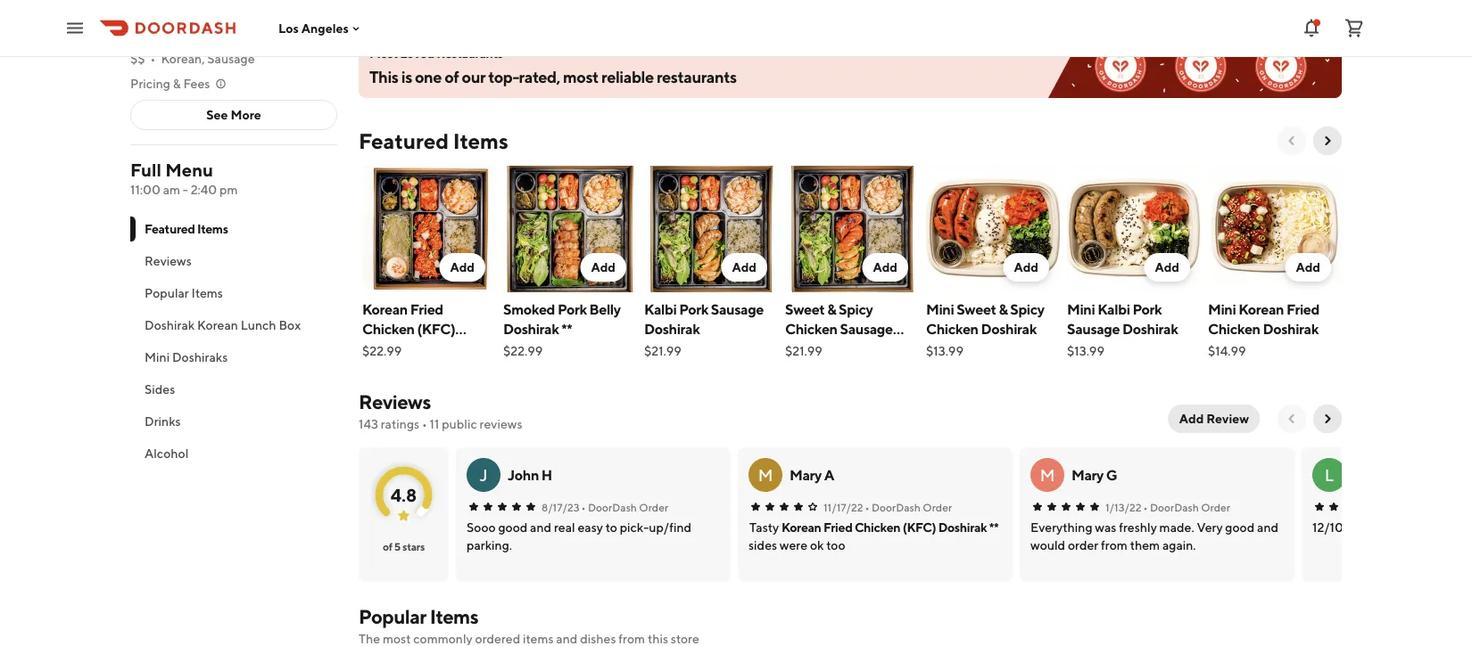 Task type: describe. For each thing, give the bounding box(es) containing it.
0 horizontal spatial featured items
[[145, 222, 228, 236]]

this
[[369, 67, 398, 86]]

kalbi inside 'kalbi pork sausage doshirak $21.99'
[[644, 301, 677, 318]]

doshirak inside button
[[145, 318, 195, 333]]

drinks
[[145, 414, 181, 429]]

(kfc) inside korean fried chicken (kfc) doshirak **
[[417, 321, 455, 338]]

fried inside korean fried chicken (kfc) doshirak **
[[410, 301, 443, 318]]

doshirak inside smoked pork belly doshirak ** $22.99
[[503, 321, 559, 338]]

sausage inside sweet & spicy chicken sausage doshirak
[[840, 321, 893, 338]]

5
[[394, 541, 401, 553]]

2 $21.99 from the left
[[785, 344, 823, 359]]

stars
[[402, 541, 425, 553]]

full menu 11:00 am - 2:40 pm
[[130, 160, 238, 197]]

fried inside 'mini korean fried chicken doshirak $14.99'
[[1287, 301, 1320, 318]]

most
[[369, 46, 398, 61]]

pricing & fees
[[130, 76, 210, 91]]

add button for kalbi pork sausage doshirak
[[721, 253, 767, 282]]

pm
[[220, 182, 238, 197]]

mini korean fried chicken doshirak $14.99
[[1208, 301, 1320, 359]]

alcohol button
[[130, 438, 337, 470]]

previous image
[[1285, 412, 1299, 426]]

sausage inside mini kalbi pork sausage doshirak $13.99
[[1067, 321, 1120, 338]]

add for smoked pork belly doshirak **
[[591, 260, 616, 275]]

most loved restaurants this is one of our top-rated, most reliable restaurants
[[369, 46, 737, 86]]

$21.99 inside 'kalbi pork sausage doshirak $21.99'
[[644, 344, 682, 359]]

reviews 143 ratings • 11 public reviews
[[359, 391, 522, 432]]

of inside the most loved restaurants this is one of our top-rated, most reliable restaurants
[[445, 67, 459, 86]]

see
[[206, 108, 228, 122]]

** inside button
[[989, 521, 999, 535]]

chicken inside 'mini korean fried chicken doshirak $14.99'
[[1208, 321, 1260, 338]]

drinks button
[[130, 406, 337, 438]]

pork for smoked
[[558, 301, 587, 318]]

reviews for reviews
[[145, 254, 192, 269]]

1 horizontal spatial popular items
[[359, 606, 478, 629]]

add button for korean fried chicken (kfc) doshirak **
[[439, 253, 485, 282]]

1 $22.99 from the left
[[362, 344, 402, 359]]

korean inside 'mini korean fried chicken doshirak $14.99'
[[1239, 301, 1284, 318]]

one
[[415, 67, 442, 86]]

order for g
[[1201, 501, 1230, 514]]

mary for mary g
[[1072, 467, 1104, 484]]

doordash for mary g
[[1150, 501, 1199, 514]]

0 horizontal spatial 143
[[166, 26, 186, 41]]

smoked pork belly doshirak ** $22.99
[[503, 301, 621, 359]]

11
[[430, 417, 439, 432]]

doshirak inside 'mini korean fried chicken doshirak $14.99'
[[1263, 321, 1319, 338]]

pricing
[[130, 76, 170, 91]]

most
[[563, 67, 599, 86]]

h
[[541, 467, 552, 484]]

mini for mini kalbi pork sausage doshirak
[[1067, 301, 1095, 318]]

see more
[[206, 108, 261, 122]]

order for a
[[923, 501, 952, 514]]

restaurants
[[436, 46, 503, 61]]

sweet inside sweet & spicy chicken sausage doshirak
[[785, 301, 825, 318]]

chicken inside sweet & spicy chicken sausage doshirak
[[785, 321, 838, 338]]

spicy inside mini sweet & spicy chicken doshirak $13.99
[[1010, 301, 1044, 318]]

mary a
[[790, 467, 834, 484]]

• right 1/13/22
[[1143, 501, 1148, 514]]

korean fried chicken (kfc) doshirak ** button
[[782, 519, 999, 537]]

• right 11/17/22
[[865, 501, 870, 514]]

0 horizontal spatial 4.8
[[130, 26, 148, 41]]

john h
[[508, 467, 552, 484]]

reviews button
[[130, 245, 337, 277]]

chicken inside mini sweet & spicy chicken doshirak $13.99
[[926, 321, 978, 338]]

mary for mary a
[[790, 467, 822, 484]]

fried inside button
[[824, 521, 852, 535]]

• right 8/17/23
[[581, 501, 586, 514]]

items inside button
[[191, 286, 223, 301]]

$13.99 inside mini kalbi pork sausage doshirak $13.99
[[1067, 344, 1105, 359]]

doordash for mary a
[[872, 501, 921, 514]]

popular items button
[[130, 277, 337, 310]]

mini sweet & spicy chicken doshirak image
[[926, 166, 1060, 293]]

• inside reviews 143 ratings • 11 public reviews
[[422, 417, 427, 432]]

0 items, open order cart image
[[1344, 17, 1365, 39]]

top-
[[488, 67, 519, 86]]

add button for mini korean fried chicken doshirak
[[1285, 253, 1331, 282]]

doshirak inside sweet & spicy chicken sausage doshirak
[[785, 340, 841, 357]]

kalbi pork sausage doshirak $21.99
[[644, 301, 764, 359]]

pricing & fees button
[[130, 75, 228, 93]]

mary g
[[1072, 467, 1117, 484]]

a
[[824, 467, 834, 484]]

8/17/23
[[542, 501, 580, 514]]

reliable
[[601, 67, 654, 86]]

add for mini kalbi pork sausage doshirak
[[1155, 260, 1180, 275]]

menu
[[165, 160, 213, 181]]

$$ • korean, sausage
[[130, 51, 255, 66]]

0.9
[[243, 26, 262, 41]]

doordash for john h
[[588, 501, 637, 514]]

11:00
[[130, 182, 160, 197]]

korean fried chicken (kfc) doshirak ** image
[[362, 166, 496, 293]]

add inside "button"
[[1179, 412, 1204, 426]]

sides
[[145, 382, 175, 397]]

sausage inside 'kalbi pork sausage doshirak $21.99'
[[711, 301, 764, 318]]

$22.99 inside smoked pork belly doshirak ** $22.99
[[503, 344, 543, 359]]

& for pricing
[[173, 76, 181, 91]]

sweet & spicy chicken sausage doshirak
[[785, 301, 893, 357]]

11/17/22
[[824, 501, 863, 514]]

l
[[1325, 466, 1334, 485]]

smoked pork belly doshirak ** image
[[503, 166, 637, 293]]

pork inside mini kalbi pork sausage doshirak $13.99
[[1133, 301, 1162, 318]]

1 horizontal spatial popular
[[359, 606, 426, 629]]

add for mini korean fried chicken doshirak
[[1296, 260, 1321, 275]]

$$
[[130, 51, 145, 66]]

items inside heading
[[453, 128, 508, 153]]

• right $$ at the left of the page
[[150, 51, 156, 66]]

rated,
[[519, 67, 560, 86]]

1 horizontal spatial korean fried chicken (kfc) doshirak **
[[782, 521, 999, 535]]

full
[[130, 160, 162, 181]]

notification bell image
[[1301, 17, 1322, 39]]

featured inside featured items heading
[[359, 128, 449, 153]]

open menu image
[[64, 17, 86, 39]]

mini kalbi pork sausage doshirak image
[[1067, 166, 1201, 293]]

doshirak inside mini kalbi pork sausage doshirak $13.99
[[1122, 321, 1178, 338]]

more
[[231, 108, 261, 122]]

doshirak korean lunch box
[[145, 318, 301, 333]]

mini doshiraks
[[145, 350, 228, 365]]

add for korean fried chicken (kfc) doshirak **
[[450, 260, 475, 275]]

add button for smoked pork belly doshirak **
[[580, 253, 626, 282]]

korean inside button
[[197, 318, 238, 333]]

mini sweet & spicy chicken doshirak $13.99
[[926, 301, 1044, 359]]

** inside korean fried chicken (kfc) doshirak **
[[420, 340, 431, 357]]



Task type: locate. For each thing, give the bounding box(es) containing it.
mi
[[265, 26, 279, 41]]

of left our
[[445, 67, 459, 86]]

$22.99 down 'smoked'
[[503, 344, 543, 359]]

m left mary a
[[758, 466, 773, 485]]

reviews for reviews 143 ratings • 11 public reviews
[[359, 391, 431, 414]]

& inside mini sweet & spicy chicken doshirak $13.99
[[999, 301, 1008, 318]]

0 vertical spatial **
[[561, 321, 572, 338]]

our
[[462, 67, 485, 86]]

0 horizontal spatial popular items
[[145, 286, 223, 301]]

pork left belly
[[558, 301, 587, 318]]

1 horizontal spatial pork
[[679, 301, 708, 318]]

ratings
[[188, 26, 227, 41], [381, 417, 419, 432]]

mary left g
[[1072, 467, 1104, 484]]

featured down is
[[359, 128, 449, 153]]

korean inside button
[[782, 521, 821, 535]]

chicken inside button
[[855, 521, 900, 535]]

1 horizontal spatial doordash
[[872, 501, 921, 514]]

1 $21.99 from the left
[[644, 344, 682, 359]]

doshirak
[[145, 318, 195, 333], [503, 321, 559, 338], [644, 321, 700, 338], [981, 321, 1037, 338], [1122, 321, 1178, 338], [1263, 321, 1319, 338], [362, 340, 418, 357], [785, 340, 841, 357], [938, 521, 987, 535]]

featured items heading
[[359, 127, 508, 155]]

popular down 5
[[359, 606, 426, 629]]

mini
[[926, 301, 954, 318], [1067, 301, 1095, 318], [1208, 301, 1236, 318], [145, 350, 170, 365]]

• doordash order right 1/13/22
[[1143, 501, 1230, 514]]

4.8 up of 5 stars
[[391, 485, 417, 506]]

reviews inside reviews button
[[145, 254, 192, 269]]

ratings down reviews link
[[381, 417, 419, 432]]

0 horizontal spatial reviews
[[145, 254, 192, 269]]

2 m from the left
[[1040, 466, 1055, 485]]

1 vertical spatial **
[[420, 340, 431, 357]]

pork for kalbi
[[679, 301, 708, 318]]

korean,
[[161, 51, 205, 66]]

• doordash order
[[581, 501, 668, 514], [865, 501, 952, 514], [1143, 501, 1230, 514]]

doordash right 1/13/22
[[1150, 501, 1199, 514]]

0 horizontal spatial doordash
[[588, 501, 637, 514]]

1 horizontal spatial 4.8
[[391, 485, 417, 506]]

next button of carousel image
[[1321, 134, 1335, 148]]

public
[[442, 417, 477, 432]]

featured items down the one
[[359, 128, 508, 153]]

(kfc)
[[417, 321, 455, 338], [903, 521, 936, 535]]

mini inside mini sweet & spicy chicken doshirak $13.99
[[926, 301, 954, 318]]

& down sweet & spicy chicken sausage doshirak image
[[827, 301, 836, 318]]

2 horizontal spatial fried
[[1287, 301, 1320, 318]]

kalbi inside mini kalbi pork sausage doshirak $13.99
[[1098, 301, 1130, 318]]

add for kalbi pork sausage doshirak
[[732, 260, 757, 275]]

1 vertical spatial featured
[[145, 222, 195, 236]]

items
[[453, 128, 508, 153], [197, 222, 228, 236], [191, 286, 223, 301], [430, 606, 478, 629]]

mini kalbi pork sausage doshirak $13.99
[[1067, 301, 1178, 359]]

1 vertical spatial popular
[[359, 606, 426, 629]]

0 horizontal spatial korean fried chicken (kfc) doshirak **
[[362, 301, 455, 357]]

kalbi right belly
[[644, 301, 677, 318]]

pork inside smoked pork belly doshirak ** $22.99
[[558, 301, 587, 318]]

mini inside button
[[145, 350, 170, 365]]

j
[[479, 466, 488, 485]]

ratings up $$ • korean, sausage
[[188, 26, 227, 41]]

2 $13.99 from the left
[[1067, 344, 1105, 359]]

doshirak inside button
[[938, 521, 987, 535]]

& inside sweet & spicy chicken sausage doshirak
[[827, 301, 836, 318]]

1 mary from the left
[[790, 467, 822, 484]]

& down 'mini sweet & spicy chicken doshirak' image
[[999, 301, 1008, 318]]

kalbi
[[644, 301, 677, 318], [1098, 301, 1130, 318]]

0 horizontal spatial ratings
[[188, 26, 227, 41]]

see more button
[[131, 101, 336, 129]]

g
[[1106, 467, 1117, 484]]

2 kalbi from the left
[[1098, 301, 1130, 318]]

• doordash order for john h
[[581, 501, 668, 514]]

1 horizontal spatial kalbi
[[1098, 301, 1130, 318]]

1 horizontal spatial &
[[827, 301, 836, 318]]

1/13/22
[[1105, 501, 1142, 514]]

0 horizontal spatial mary
[[790, 467, 822, 484]]

korean fried chicken (kfc) doshirak **
[[362, 301, 455, 357], [782, 521, 999, 535]]

add review
[[1179, 412, 1249, 426]]

next image
[[1321, 412, 1335, 426]]

of
[[445, 67, 459, 86], [383, 541, 392, 553]]

0 vertical spatial featured
[[359, 128, 449, 153]]

&
[[173, 76, 181, 91], [827, 301, 836, 318], [999, 301, 1008, 318]]

0 vertical spatial reviews
[[145, 254, 192, 269]]

6 add button from the left
[[1144, 253, 1190, 282]]

of left 5
[[383, 541, 392, 553]]

korean fried chicken (kfc) doshirak ** down 11/17/22
[[782, 521, 999, 535]]

1 horizontal spatial of
[[445, 67, 459, 86]]

m
[[758, 466, 773, 485], [1040, 466, 1055, 485]]

fees
[[183, 76, 210, 91]]

restaurants
[[657, 67, 737, 86]]

1 horizontal spatial $13.99
[[1067, 344, 1105, 359]]

2 sweet from the left
[[957, 301, 996, 318]]

0 horizontal spatial (kfc)
[[417, 321, 455, 338]]

2 horizontal spatial **
[[989, 521, 999, 535]]

popular items down 'stars'
[[359, 606, 478, 629]]

2 horizontal spatial &
[[999, 301, 1008, 318]]

0 vertical spatial of
[[445, 67, 459, 86]]

1 horizontal spatial sweet
[[957, 301, 996, 318]]

1 horizontal spatial mary
[[1072, 467, 1104, 484]]

korean fried chicken (kfc) doshirak ** up reviews link
[[362, 301, 455, 357]]

popular up doshirak korean lunch box
[[145, 286, 189, 301]]

$13.99 inside mini sweet & spicy chicken doshirak $13.99
[[926, 344, 964, 359]]

0 horizontal spatial kalbi
[[644, 301, 677, 318]]

featured
[[359, 128, 449, 153], [145, 222, 195, 236]]

-
[[183, 182, 188, 197]]

5 add button from the left
[[1003, 253, 1049, 282]]

popular items inside button
[[145, 286, 223, 301]]

1 vertical spatial (kfc)
[[903, 521, 936, 535]]

• doordash order for mary a
[[865, 501, 952, 514]]

add button for mini kalbi pork sausage doshirak
[[1144, 253, 1190, 282]]

add button for mini sweet & spicy chicken doshirak
[[1003, 253, 1049, 282]]

143 ratings •
[[166, 26, 237, 41]]

ratings inside reviews 143 ratings • 11 public reviews
[[381, 417, 419, 432]]

korean inside korean fried chicken (kfc) doshirak **
[[362, 301, 408, 318]]

& left 'fees'
[[173, 76, 181, 91]]

1 horizontal spatial $22.99
[[503, 344, 543, 359]]

• doordash order up korean fried chicken (kfc) doshirak ** button
[[865, 501, 952, 514]]

0 vertical spatial popular items
[[145, 286, 223, 301]]

0 vertical spatial ratings
[[188, 26, 227, 41]]

review
[[1206, 412, 1249, 426]]

0 vertical spatial popular
[[145, 286, 189, 301]]

0 horizontal spatial sweet
[[785, 301, 825, 318]]

3 • doordash order from the left
[[1143, 501, 1230, 514]]

• left 11
[[422, 417, 427, 432]]

1 pork from the left
[[558, 301, 587, 318]]

2 spicy from the left
[[1010, 301, 1044, 318]]

chicken inside korean fried chicken (kfc) doshirak **
[[362, 321, 415, 338]]

mini for mini sweet & spicy chicken doshirak
[[926, 301, 954, 318]]

143 up korean,
[[166, 26, 186, 41]]

& inside button
[[173, 76, 181, 91]]

2 doordash from the left
[[872, 501, 921, 514]]

0 horizontal spatial m
[[758, 466, 773, 485]]

0 horizontal spatial fried
[[410, 301, 443, 318]]

mini for mini korean fried chicken doshirak
[[1208, 301, 1236, 318]]

of 5 stars
[[383, 541, 425, 553]]

1 horizontal spatial reviews
[[359, 391, 431, 414]]

1 vertical spatial reviews
[[359, 391, 431, 414]]

pork inside 'kalbi pork sausage doshirak $21.99'
[[679, 301, 708, 318]]

1 m from the left
[[758, 466, 773, 485]]

1 horizontal spatial m
[[1040, 466, 1055, 485]]

1 horizontal spatial $21.99
[[785, 344, 823, 359]]

los angeles button
[[278, 21, 363, 35]]

0 horizontal spatial $13.99
[[926, 344, 964, 359]]

2 horizontal spatial • doordash order
[[1143, 501, 1230, 514]]

mary
[[790, 467, 822, 484], [1072, 467, 1104, 484]]

kalbi down mini kalbi pork sausage doshirak image
[[1098, 301, 1130, 318]]

(kfc) inside button
[[903, 521, 936, 535]]

doshiraks
[[172, 350, 228, 365]]

box
[[279, 318, 301, 333]]

0 horizontal spatial popular
[[145, 286, 189, 301]]

0 vertical spatial featured items
[[359, 128, 508, 153]]

1 spicy from the left
[[839, 301, 873, 318]]

0 horizontal spatial pork
[[558, 301, 587, 318]]

1 vertical spatial ratings
[[381, 417, 419, 432]]

2 add button from the left
[[580, 253, 626, 282]]

2 vertical spatial **
[[989, 521, 999, 535]]

is
[[401, 67, 412, 86]]

3 order from the left
[[1201, 501, 1230, 514]]

$22.99 up reviews link
[[362, 344, 402, 359]]

spicy inside sweet & spicy chicken sausage doshirak
[[839, 301, 873, 318]]

4.8
[[130, 26, 148, 41], [391, 485, 417, 506]]

sides button
[[130, 374, 337, 406]]

0 horizontal spatial featured
[[145, 222, 195, 236]]

$21.99
[[644, 344, 682, 359], [785, 344, 823, 359]]

1 add button from the left
[[439, 253, 485, 282]]

add button
[[439, 253, 485, 282], [580, 253, 626, 282], [721, 253, 767, 282], [862, 253, 908, 282], [1003, 253, 1049, 282], [1144, 253, 1190, 282], [1285, 253, 1331, 282]]

1 horizontal spatial 143
[[359, 417, 378, 432]]

fried down korean fried chicken (kfc) doshirak ** image
[[410, 301, 443, 318]]

1 horizontal spatial order
[[923, 501, 952, 514]]

0 horizontal spatial of
[[383, 541, 392, 553]]

0.9 mi
[[243, 26, 279, 41]]

1 horizontal spatial featured
[[359, 128, 449, 153]]

0 vertical spatial 143
[[166, 26, 186, 41]]

sweet inside mini sweet & spicy chicken doshirak $13.99
[[957, 301, 996, 318]]

reviews link
[[359, 391, 431, 414]]

reviews inside reviews 143 ratings • 11 public reviews
[[359, 391, 431, 414]]

mini doshiraks button
[[130, 342, 337, 374]]

fried down mini korean fried chicken doshirak "image"
[[1287, 301, 1320, 318]]

order
[[639, 501, 668, 514], [923, 501, 952, 514], [1201, 501, 1230, 514]]

3 add button from the left
[[721, 253, 767, 282]]

doordash right 8/17/23
[[588, 501, 637, 514]]

john
[[508, 467, 539, 484]]

2 horizontal spatial doordash
[[1150, 501, 1199, 514]]

1 vertical spatial featured items
[[145, 222, 228, 236]]

1 horizontal spatial **
[[561, 321, 572, 338]]

add review button
[[1169, 405, 1260, 434]]

0 horizontal spatial order
[[639, 501, 668, 514]]

m left mary g
[[1040, 466, 1055, 485]]

4.8 up $$ at the left of the page
[[130, 26, 148, 41]]

mary left a
[[790, 467, 822, 484]]

1 horizontal spatial • doordash order
[[865, 501, 952, 514]]

1 $13.99 from the left
[[926, 344, 964, 359]]

1 vertical spatial 143
[[359, 417, 378, 432]]

0 horizontal spatial $21.99
[[644, 344, 682, 359]]

1 vertical spatial korean fried chicken (kfc) doshirak **
[[782, 521, 999, 535]]

1 • doordash order from the left
[[581, 501, 668, 514]]

doshirak inside 'kalbi pork sausage doshirak $21.99'
[[644, 321, 700, 338]]

0 vertical spatial 4.8
[[130, 26, 148, 41]]

1 doordash from the left
[[588, 501, 637, 514]]

0 horizontal spatial **
[[420, 340, 431, 357]]

loved
[[400, 46, 434, 61]]

1 horizontal spatial spicy
[[1010, 301, 1044, 318]]

popular
[[145, 286, 189, 301], [359, 606, 426, 629]]

featured items
[[359, 128, 508, 153], [145, 222, 228, 236]]

chicken
[[362, 321, 415, 338], [785, 321, 838, 338], [926, 321, 978, 338], [1208, 321, 1260, 338], [855, 521, 900, 535]]

reviews
[[480, 417, 522, 432]]

2 • doordash order from the left
[[865, 501, 952, 514]]

2:40
[[191, 182, 217, 197]]

add button for sweet & spicy chicken sausage doshirak
[[862, 253, 908, 282]]

1 horizontal spatial featured items
[[359, 128, 508, 153]]

mini korean fried chicken doshirak image
[[1208, 166, 1342, 293]]

spicy down 'mini sweet & spicy chicken doshirak' image
[[1010, 301, 1044, 318]]

143 down reviews link
[[359, 417, 378, 432]]

sausage
[[207, 51, 255, 66], [711, 301, 764, 318], [840, 321, 893, 338], [1067, 321, 1120, 338]]

reviews up 11
[[359, 391, 431, 414]]

featured items down -
[[145, 222, 228, 236]]

popular items up doshirak korean lunch box
[[145, 286, 223, 301]]

pork down mini kalbi pork sausage doshirak image
[[1133, 301, 1162, 318]]

spicy down sweet & spicy chicken sausage doshirak image
[[839, 301, 873, 318]]

reviews down am on the top left of page
[[145, 254, 192, 269]]

$14.99
[[1208, 344, 1246, 359]]

belly
[[589, 301, 621, 318]]

pork down kalbi pork sausage doshirak image
[[679, 301, 708, 318]]

m for mary a
[[758, 466, 773, 485]]

alcohol
[[145, 447, 189, 461]]

korean
[[362, 301, 408, 318], [1239, 301, 1284, 318], [197, 318, 238, 333], [782, 521, 821, 535]]

0 vertical spatial korean fried chicken (kfc) doshirak **
[[362, 301, 455, 357]]

0 horizontal spatial $22.99
[[362, 344, 402, 359]]

3 pork from the left
[[1133, 301, 1162, 318]]

1 horizontal spatial fried
[[824, 521, 852, 535]]

** inside smoked pork belly doshirak ** $22.99
[[561, 321, 572, 338]]

3 doordash from the left
[[1150, 501, 1199, 514]]

1 vertical spatial popular items
[[359, 606, 478, 629]]

2 order from the left
[[923, 501, 952, 514]]

angeles
[[301, 21, 349, 35]]

7 add button from the left
[[1285, 253, 1331, 282]]

4 add button from the left
[[862, 253, 908, 282]]

mini inside 'mini korean fried chicken doshirak $14.99'
[[1208, 301, 1236, 318]]

popular inside button
[[145, 286, 189, 301]]

add for sweet & spicy chicken sausage doshirak
[[873, 260, 898, 275]]

add for mini sweet & spicy chicken doshirak
[[1014, 260, 1039, 275]]

order for h
[[639, 501, 668, 514]]

doshirak inside mini sweet & spicy chicken doshirak $13.99
[[981, 321, 1037, 338]]

fried down 11/17/22
[[824, 521, 852, 535]]

mini inside mini kalbi pork sausage doshirak $13.99
[[1067, 301, 1095, 318]]

1 vertical spatial of
[[383, 541, 392, 553]]

2 $22.99 from the left
[[503, 344, 543, 359]]

• doordash order for mary g
[[1143, 501, 1230, 514]]

kalbi pork sausage doshirak image
[[644, 166, 778, 293]]

1 vertical spatial 4.8
[[391, 485, 417, 506]]

0 horizontal spatial spicy
[[839, 301, 873, 318]]

1 horizontal spatial (kfc)
[[903, 521, 936, 535]]

smoked
[[503, 301, 555, 318]]

1 order from the left
[[639, 501, 668, 514]]

spicy
[[839, 301, 873, 318], [1010, 301, 1044, 318]]

doshirak korean lunch box button
[[130, 310, 337, 342]]

featured down am on the top left of page
[[145, 222, 195, 236]]

m for mary g
[[1040, 466, 1055, 485]]

143 inside reviews 143 ratings • 11 public reviews
[[359, 417, 378, 432]]

doordash up korean fried chicken (kfc) doshirak ** button
[[872, 501, 921, 514]]

sweet & spicy chicken sausage doshirak image
[[785, 166, 919, 293]]

0 horizontal spatial • doordash order
[[581, 501, 668, 514]]

2 horizontal spatial pork
[[1133, 301, 1162, 318]]

2 horizontal spatial order
[[1201, 501, 1230, 514]]

previous button of carousel image
[[1285, 134, 1299, 148]]

2 mary from the left
[[1072, 467, 1104, 484]]

& for sweet
[[827, 301, 836, 318]]

0 vertical spatial (kfc)
[[417, 321, 455, 338]]

1 kalbi from the left
[[644, 301, 677, 318]]

1 horizontal spatial ratings
[[381, 417, 419, 432]]

sweet
[[785, 301, 825, 318], [957, 301, 996, 318]]

1 sweet from the left
[[785, 301, 825, 318]]

• left 0.9
[[232, 26, 237, 41]]

los angeles
[[278, 21, 349, 35]]

• doordash order right 8/17/23
[[581, 501, 668, 514]]

lunch
[[241, 318, 276, 333]]

2 pork from the left
[[679, 301, 708, 318]]

am
[[163, 182, 180, 197]]

$13.99
[[926, 344, 964, 359], [1067, 344, 1105, 359]]

0 horizontal spatial &
[[173, 76, 181, 91]]

los
[[278, 21, 299, 35]]

143
[[166, 26, 186, 41], [359, 417, 378, 432]]

add
[[450, 260, 475, 275], [591, 260, 616, 275], [732, 260, 757, 275], [873, 260, 898, 275], [1014, 260, 1039, 275], [1155, 260, 1180, 275], [1296, 260, 1321, 275], [1179, 412, 1204, 426]]



Task type: vqa. For each thing, say whether or not it's contained in the screenshot.
$$
yes



